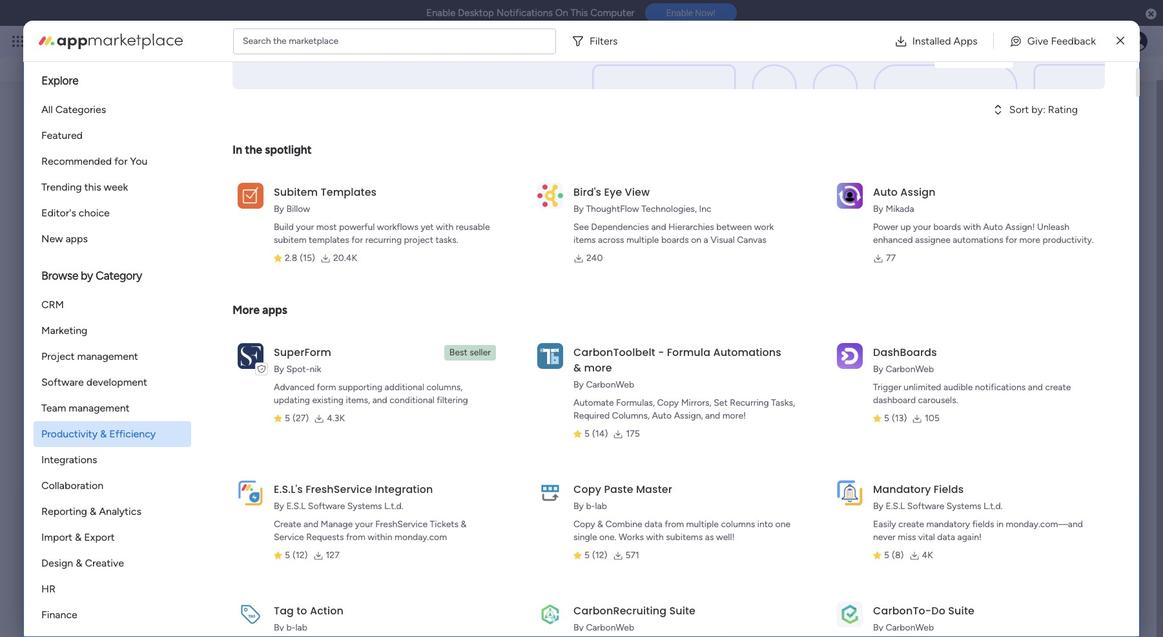 Task type: describe. For each thing, give the bounding box(es) containing it.
carbonweb inside carbonrecruiting suite by carbonweb
[[586, 622, 635, 633]]

l.t.d. inside mandatory fields by e.s.l software systems l.t.d.
[[984, 501, 1003, 512]]

by inside "copy paste master by b-lab"
[[574, 501, 584, 512]]

boost your workflow in minutes with ready-made templates
[[946, 203, 1114, 231]]

team management
[[41, 402, 130, 414]]

access
[[63, 58, 95, 70]]

carbontoolbelt - formula automations & more by carbonweb
[[574, 345, 782, 390]]

& for design & creative
[[76, 557, 82, 569]]

analytics
[[99, 505, 141, 518]]

by:
[[1032, 103, 1046, 116]]

dashboards
[[874, 345, 938, 360]]

give for give feedback
[[1028, 35, 1049, 47]]

import & export
[[41, 531, 115, 544]]

auto assign by mikada
[[874, 185, 936, 215]]

7
[[871, 361, 876, 373]]

0 horizontal spatial search
[[243, 35, 271, 46]]

close my workspaces image
[[41, 487, 57, 503]]

e.s.l inside 'e.s.l's freshservice integration by e.s.l software systems l.t.d.'
[[287, 501, 306, 512]]

quickly access your recent boards, inbox and workspaces
[[26, 58, 294, 70]]

into
[[758, 519, 774, 530]]

571
[[626, 550, 640, 561]]

0 horizontal spatial main
[[103, 527, 128, 541]]

close recently visited image
[[41, 107, 57, 123]]

help center
[[989, 388, 1038, 399]]

create inside easily create mandatory fields in monday.com—and never miss vital data again!
[[899, 519, 925, 530]]

apps for new apps
[[66, 233, 88, 245]]

productivity
[[41, 428, 98, 440]]

visited
[[110, 108, 146, 122]]

freshservice inside the create and manage your freshservice tickets & service requests from within monday.com
[[376, 519, 428, 530]]

mandatory
[[927, 519, 971, 530]]

your down apps marketplace "image"
[[98, 58, 119, 70]]

work management > main workspace for notes
[[74, 260, 224, 271]]

(27)
[[293, 413, 309, 424]]

well!
[[717, 532, 735, 543]]

& for import & export
[[75, 531, 82, 544]]

-
[[659, 345, 665, 360]]

more
[[233, 303, 260, 317]]

explore templates button
[[946, 240, 1124, 266]]

by
[[81, 269, 93, 283]]

app logo image for auto assign
[[838, 183, 863, 209]]

and right inbox
[[219, 58, 236, 70]]

billow
[[287, 204, 310, 215]]

& for productivity & efficiency
[[100, 428, 107, 440]]

m
[[72, 532, 85, 550]]

recurring
[[366, 235, 402, 246]]

> for marketing plan
[[366, 260, 371, 271]]

export
[[84, 531, 115, 544]]

and inside advanced form supporting additional columns, updating existing items, and conditional filtering
[[373, 395, 388, 406]]

additional
[[385, 382, 425, 393]]

best seller
[[450, 347, 491, 358]]

fields
[[973, 519, 995, 530]]

roy mann
[[105, 353, 149, 365]]

dapulse close image
[[1147, 8, 1157, 21]]

(12) for copy
[[593, 550, 608, 561]]

new
[[41, 233, 63, 245]]

manage
[[321, 519, 353, 530]]

1 vertical spatial workspaces
[[79, 488, 143, 502]]

create
[[274, 519, 302, 530]]

dapulse x slim image
[[1117, 33, 1125, 49]]

app logo image for carbonrecruiting suite
[[538, 602, 564, 627]]

invite members image
[[994, 35, 1007, 48]]

more inside the carbontoolbelt - formula automations & more by carbonweb
[[585, 361, 613, 375]]

app logo image for subitem templates
[[238, 183, 264, 209]]

computer
[[591, 7, 635, 19]]

sort by: rating button
[[970, 100, 1106, 120]]

quick search results list box
[[41, 123, 907, 294]]

reporting & analytics
[[41, 505, 141, 518]]

feedback
[[985, 51, 1026, 63]]

give for give feedback
[[963, 51, 983, 63]]

by inside bird's eye view by thoughtflow technologies, inc
[[574, 204, 584, 215]]

(14)
[[593, 428, 608, 439]]

see for see dependencies and hierarchies between work items across multiple boards on a visual canvas
[[574, 222, 589, 233]]

5 for carbontoolbelt - formula automations & more
[[585, 428, 590, 439]]

power
[[874, 222, 899, 233]]

your inside the create and manage your freshservice tickets & service requests from within monday.com
[[355, 519, 373, 530]]

plan
[[341, 238, 362, 251]]

add to favorites image
[[442, 238, 455, 251]]

efficiency
[[109, 428, 156, 440]]

dashboard
[[874, 395, 916, 406]]

and inside 'trigger unlimited audible notifications and create dashboard carousels.'
[[1029, 382, 1044, 393]]

app logo image for tag to action
[[238, 602, 264, 627]]

multiple inside see dependencies and hierarchies between work items across multiple boards on a visual canvas
[[627, 235, 659, 246]]

reporting
[[41, 505, 87, 518]]

auto inside automate formulas, copy mirrors, set recurring tasks, required columns, auto assign, and more!
[[652, 410, 672, 421]]

subitem
[[274, 235, 307, 246]]

component image
[[272, 258, 284, 270]]

trending this week
[[41, 181, 128, 193]]

help image
[[1083, 35, 1095, 48]]

workspace for marketing plan
[[395, 260, 439, 271]]

enable for enable desktop notifications on this computer
[[427, 7, 456, 19]]

with inside build your most powerful workflows yet with reusable subitem templates for recurring project tasks.
[[436, 222, 454, 233]]

visual
[[711, 235, 735, 246]]

notifications
[[497, 7, 553, 19]]

monday.com—and
[[1007, 519, 1084, 530]]

2.8 (15)
[[285, 253, 315, 264]]

your inside the power up your boards with auto assign! unleash enhanced assignee automations for more productivity.
[[914, 222, 932, 233]]

data inside easily create mandatory fields in monday.com—and never miss vital data again!
[[938, 532, 956, 543]]

with inside copy & combine data from multiple columns into one single one. works with subitems as well!
[[647, 532, 664, 543]]

1 image
[[975, 26, 987, 41]]

templates image image
[[949, 102, 1120, 191]]

recurring
[[730, 397, 770, 408]]

choice
[[79, 207, 110, 219]]

copy for master
[[574, 482, 602, 497]]

templates inside boost your workflow in minutes with ready-made templates
[[1004, 218, 1050, 231]]

lab for to
[[296, 622, 308, 633]]

hierarchies
[[669, 222, 715, 233]]

assign!
[[1006, 222, 1036, 233]]

invite for invite
[[848, 419, 870, 430]]

by inside 'e.s.l's freshservice integration by e.s.l software systems l.t.d.'
[[274, 501, 284, 512]]

filters button
[[567, 28, 629, 54]]

marketing for marketing
[[41, 324, 88, 337]]

explore for explore templates
[[993, 247, 1028, 259]]

made
[[976, 218, 1002, 231]]

collaboration
[[41, 480, 104, 492]]

software inside 'e.s.l's freshservice integration by e.s.l software systems l.t.d.'
[[308, 501, 345, 512]]

by inside mandatory fields by e.s.l software systems l.t.d.
[[874, 501, 884, 512]]

workspace image
[[63, 526, 94, 557]]

banner logo image
[[854, 0, 1090, 89]]

carbonweb inside the carbontoolbelt - formula automations & more by carbonweb
[[586, 379, 635, 390]]

automations
[[953, 235, 1004, 246]]

mandatory fields by e.s.l software systems l.t.d.
[[874, 482, 1003, 512]]

apps image
[[1022, 35, 1035, 48]]

see for see plans
[[226, 36, 241, 47]]

automations
[[714, 345, 782, 360]]

categories
[[55, 103, 106, 116]]

in inside easily create mandatory fields in monday.com—and never miss vital data again!
[[997, 519, 1004, 530]]

recent
[[121, 58, 152, 70]]

one
[[776, 519, 791, 530]]

mann
[[125, 353, 149, 365]]

app logo image for bird's eye view
[[538, 183, 564, 209]]

across
[[598, 235, 625, 246]]

carbontoolbelt
[[574, 345, 656, 360]]

enhanced
[[874, 235, 914, 246]]

more apps
[[233, 303, 287, 317]]

editor's
[[41, 207, 76, 219]]

copy for combine
[[574, 519, 596, 530]]

lottie animation element
[[572, 33, 935, 82]]

management up productivity & efficiency
[[69, 402, 130, 414]]

5 left (27)
[[285, 413, 290, 424]]

thoughtflow
[[586, 204, 640, 215]]

marketing for marketing plan
[[291, 238, 339, 251]]

management down marketing plan
[[310, 260, 363, 271]]

and inside the create and manage your freshservice tickets & service requests from within monday.com
[[304, 519, 319, 530]]

explore for explore
[[41, 74, 78, 88]]

assign,
[[674, 410, 704, 421]]

by inside the carbontoolbelt - formula automations & more by carbonweb
[[574, 379, 584, 390]]

app logo image for carbonto-do suite
[[838, 602, 863, 627]]

5 (12) for e.s.l's
[[285, 550, 308, 561]]

spot-
[[287, 364, 310, 375]]

multiple inside copy & combine data from multiple columns into one single one. works with subitems as well!
[[687, 519, 719, 530]]

boards inside see dependencies and hierarchies between work items across multiple boards on a visual canvas
[[662, 235, 689, 246]]

management right by
[[96, 260, 149, 271]]

copy paste master by b-lab
[[574, 482, 673, 512]]

create inside 'trigger unlimited audible notifications and create dashboard carousels.'
[[1046, 382, 1072, 393]]

power up your boards with auto assign! unleash enhanced assignee automations for more productivity.
[[874, 222, 1095, 246]]

search inside quick search button
[[1089, 51, 1121, 63]]

for inside build your most powerful workflows yet with reusable subitem templates for recurring project tasks.
[[352, 235, 363, 246]]

5 for copy paste master
[[585, 550, 590, 561]]

systems inside mandatory fields by e.s.l software systems l.t.d.
[[947, 501, 982, 512]]

new apps
[[41, 233, 88, 245]]

tasks,
[[772, 397, 796, 408]]

my
[[59, 488, 76, 502]]

monday
[[58, 34, 102, 48]]

with inside the power up your boards with auto assign! unleash enhanced assignee automations for more productivity.
[[964, 222, 982, 233]]

carbonweb inside carbonto-do suite by carbonweb
[[886, 622, 935, 633]]

the for marketplace
[[273, 35, 287, 46]]



Task type: locate. For each thing, give the bounding box(es) containing it.
0 horizontal spatial see
[[226, 36, 241, 47]]

2 suite from the left
[[949, 604, 975, 618]]

0 horizontal spatial suite
[[670, 604, 696, 618]]

0 horizontal spatial l.t.d.
[[385, 501, 404, 512]]

import
[[41, 531, 72, 544]]

all categories
[[41, 103, 106, 116]]

create up miss
[[899, 519, 925, 530]]

2 > from the left
[[366, 260, 371, 271]]

automate formulas, copy mirrors, set recurring tasks, required columns, auto assign, and more!
[[574, 397, 796, 421]]

1 horizontal spatial create
[[1046, 382, 1072, 393]]

see left 'plans' at the left of the page
[[226, 36, 241, 47]]

work up "recent"
[[104, 34, 128, 48]]

from inside copy & combine data from multiple columns into one single one. works with subitems as well!
[[665, 519, 685, 530]]

powerful
[[339, 222, 375, 233]]

give inside give feedback button
[[1028, 35, 1049, 47]]

1 horizontal spatial see
[[574, 222, 589, 233]]

work up canvas
[[755, 222, 774, 233]]

> right 20.4k
[[366, 260, 371, 271]]

enable for enable now!
[[667, 8, 693, 18]]

1 5 (12) from the left
[[285, 550, 308, 561]]

work management > main workspace for marketing plan
[[288, 260, 439, 271]]

2 systems from the left
[[947, 501, 982, 512]]

by inside subitem templates by billow
[[274, 204, 284, 215]]

1 horizontal spatial suite
[[949, 604, 975, 618]]

1 horizontal spatial invite
[[848, 419, 870, 430]]

& inside copy & combine data from multiple columns into one single one. works with subitems as well!
[[598, 519, 604, 530]]

by down tag
[[274, 622, 284, 633]]

1 horizontal spatial 5 (12)
[[585, 550, 608, 561]]

2 l.t.d. from the left
[[984, 501, 1003, 512]]

conditional
[[390, 395, 435, 406]]

dashboards by carbonweb
[[874, 345, 938, 375]]

up
[[901, 222, 912, 233]]

0 vertical spatial workspaces
[[239, 58, 294, 70]]

columns
[[722, 519, 756, 530]]

work right component image
[[74, 260, 93, 271]]

0 vertical spatial lab
[[595, 501, 607, 512]]

app logo image for carbontoolbelt - formula automations & more
[[538, 343, 564, 369]]

2 vertical spatial templates
[[1030, 247, 1076, 259]]

5 down service
[[285, 550, 290, 561]]

carbonweb down dashboards
[[886, 364, 935, 375]]

0 horizontal spatial lab
[[296, 622, 308, 633]]

inbox image
[[966, 35, 978, 48]]

with up automations
[[964, 222, 982, 233]]

see inside see plans button
[[226, 36, 241, 47]]

invite button
[[843, 414, 876, 435]]

1 horizontal spatial b-
[[586, 501, 595, 512]]

0 horizontal spatial apps
[[66, 233, 88, 245]]

data inside copy & combine data from multiple columns into one single one. works with subitems as well!
[[645, 519, 663, 530]]

l.t.d. down integration
[[385, 501, 404, 512]]

1 horizontal spatial the
[[273, 35, 287, 46]]

in inside boost your workflow in minutes with ready-made templates
[[1043, 203, 1051, 215]]

e.s.l inside mandatory fields by e.s.l software systems l.t.d.
[[886, 501, 906, 512]]

management up development at left bottom
[[77, 350, 138, 363]]

main
[[159, 260, 178, 271], [373, 260, 393, 271], [103, 527, 128, 541]]

boards up assignee
[[934, 222, 962, 233]]

minutes
[[1054, 203, 1091, 215]]

5 (12) for copy
[[585, 550, 608, 561]]

management up quickly access your recent boards, inbox and workspaces
[[130, 34, 201, 48]]

auto up automations
[[984, 222, 1004, 233]]

app logo image for e.s.l's freshservice integration
[[238, 480, 264, 506]]

select product image
[[12, 35, 25, 48]]

workspaces up analytics at the left of page
[[79, 488, 143, 502]]

1 e.s.l from the left
[[287, 501, 306, 512]]

seller
[[470, 347, 491, 358]]

1 vertical spatial the
[[245, 143, 262, 157]]

1 horizontal spatial more
[[1020, 235, 1041, 246]]

(12) down the one.
[[593, 550, 608, 561]]

b- down tag
[[287, 622, 296, 633]]

search left marketplace
[[243, 35, 271, 46]]

(12) for e.s.l's
[[293, 550, 308, 561]]

5 left the (13)
[[885, 413, 890, 424]]

the right 'plans' at the left of the page
[[273, 35, 287, 46]]

create
[[1046, 382, 1072, 393], [899, 519, 925, 530]]

your down billow
[[296, 222, 314, 233]]

dependencies
[[592, 222, 650, 233]]

& inside the create and manage your freshservice tickets & service requests from within monday.com
[[461, 519, 467, 530]]

2 vertical spatial auto
[[652, 410, 672, 421]]

software down fields
[[908, 501, 945, 512]]

inc
[[700, 204, 712, 215]]

0 horizontal spatial give
[[963, 51, 983, 63]]

>
[[151, 260, 157, 271], [366, 260, 371, 271]]

freshservice
[[306, 482, 372, 497], [376, 519, 428, 530]]

by down bird's
[[574, 204, 584, 215]]

0 vertical spatial explore
[[41, 74, 78, 88]]

1 vertical spatial see
[[574, 222, 589, 233]]

systems inside 'e.s.l's freshservice integration by e.s.l software systems l.t.d.'
[[348, 501, 382, 512]]

1 horizontal spatial data
[[938, 532, 956, 543]]

integrations
[[41, 454, 97, 466]]

invite left 5 (13)
[[848, 419, 870, 430]]

1 vertical spatial give
[[963, 51, 983, 63]]

by inside the dashboards by carbonweb
[[874, 364, 884, 375]]

with right "minutes"
[[1094, 203, 1114, 215]]

e.s.l's
[[274, 482, 303, 497]]

1 (12) from the left
[[293, 550, 308, 561]]

apps marketplace image
[[39, 33, 183, 49]]

subitems
[[666, 532, 703, 543]]

suite inside carbonto-do suite by carbonweb
[[949, 604, 975, 618]]

explore inside "button"
[[993, 247, 1028, 259]]

master
[[637, 482, 673, 497]]

0 vertical spatial search
[[243, 35, 271, 46]]

auto inside auto assign by mikada
[[874, 185, 898, 200]]

1 horizontal spatial explore
[[993, 247, 1028, 259]]

again!
[[958, 532, 983, 543]]

help center element
[[938, 375, 1132, 427]]

by inside carbonto-do suite by carbonweb
[[874, 622, 884, 633]]

1 vertical spatial explore
[[993, 247, 1028, 259]]

1 vertical spatial marketing
[[41, 324, 88, 337]]

copy inside copy & combine data from multiple columns into one single one. works with subitems as well!
[[574, 519, 596, 530]]

give feedback
[[963, 51, 1026, 63]]

1 horizontal spatial software
[[308, 501, 345, 512]]

1 vertical spatial from
[[346, 532, 366, 543]]

from
[[665, 519, 685, 530], [346, 532, 366, 543]]

1 vertical spatial search
[[1089, 51, 1121, 63]]

5 for mandatory fields
[[885, 550, 890, 561]]

software inside mandatory fields by e.s.l software systems l.t.d.
[[908, 501, 945, 512]]

2 (12) from the left
[[593, 550, 608, 561]]

0 vertical spatial multiple
[[627, 235, 659, 246]]

marketing up (15)
[[291, 238, 339, 251]]

main down analytics at the left of page
[[103, 527, 128, 541]]

0 horizontal spatial for
[[114, 155, 128, 167]]

(12) down service
[[293, 550, 308, 561]]

5 (12) down single
[[585, 550, 608, 561]]

enable left desktop
[[427, 7, 456, 19]]

give up v2 bolt switch icon
[[1028, 35, 1049, 47]]

from inside the create and manage your freshservice tickets & service requests from within monday.com
[[346, 532, 366, 543]]

0 horizontal spatial systems
[[348, 501, 382, 512]]

suite right do
[[949, 604, 975, 618]]

and inside see dependencies and hierarchies between work items across multiple boards on a visual canvas
[[652, 222, 667, 233]]

app logo image
[[238, 183, 264, 209], [538, 183, 564, 209], [838, 183, 863, 209], [538, 343, 564, 369], [238, 343, 264, 369], [838, 343, 863, 369], [238, 480, 264, 506], [538, 480, 564, 506], [838, 480, 863, 506], [238, 602, 264, 627], [538, 602, 564, 627], [838, 602, 863, 627]]

0 horizontal spatial enable
[[427, 7, 456, 19]]

0 vertical spatial copy
[[658, 397, 679, 408]]

by up easily
[[874, 501, 884, 512]]

bird's
[[574, 185, 602, 200]]

& for copy & combine data from multiple columns into one single one. works with subitems as well!
[[598, 519, 604, 530]]

1 > from the left
[[151, 260, 157, 271]]

category
[[96, 269, 142, 283]]

public board image
[[272, 238, 286, 252]]

more inside the power up your boards with auto assign! unleash enhanced assignee automations for more productivity.
[[1020, 235, 1041, 246]]

1 horizontal spatial systems
[[947, 501, 982, 512]]

design & creative
[[41, 557, 124, 569]]

trigger
[[874, 382, 902, 393]]

by inside carbonrecruiting suite by carbonweb
[[574, 622, 584, 633]]

b- for copy
[[586, 501, 595, 512]]

1 horizontal spatial work management > main workspace
[[288, 260, 439, 271]]

team
[[41, 402, 66, 414]]

1 vertical spatial templates
[[309, 235, 349, 246]]

nov 7
[[851, 361, 876, 373]]

2 horizontal spatial auto
[[984, 222, 1004, 233]]

> for notes
[[151, 260, 157, 271]]

never
[[874, 532, 896, 543]]

copy inside "copy paste master by b-lab"
[[574, 482, 602, 497]]

teammates
[[191, 418, 243, 431]]

give
[[1028, 35, 1049, 47], [963, 51, 983, 63]]

lab inside tag to action by b-lab
[[296, 622, 308, 633]]

work inside see dependencies and hierarchies between work items across multiple boards on a visual canvas
[[755, 222, 774, 233]]

1 horizontal spatial marketing
[[291, 238, 339, 251]]

lab for paste
[[595, 501, 607, 512]]

workspace
[[181, 260, 224, 271], [395, 260, 439, 271], [131, 527, 187, 541]]

1 horizontal spatial main
[[159, 260, 178, 271]]

software development
[[41, 376, 147, 388]]

1 vertical spatial apps
[[262, 303, 287, 317]]

trigger unlimited audible notifications and create dashboard carousels.
[[874, 382, 1072, 406]]

by down 'carbonrecruiting' on the bottom of the page
[[574, 622, 584, 633]]

invite for invite your teammates and start collaborating
[[139, 418, 165, 431]]

give feedback button
[[1000, 28, 1107, 54]]

more up explore templates
[[1020, 235, 1041, 246]]

0 horizontal spatial >
[[151, 260, 157, 271]]

0 horizontal spatial in
[[997, 519, 1004, 530]]

superform
[[274, 345, 332, 360]]

the right the in
[[245, 143, 262, 157]]

give feedback link
[[1000, 28, 1107, 54]]

0 horizontal spatial marketing
[[41, 324, 88, 337]]

feedback
[[1052, 35, 1097, 47]]

hr
[[41, 583, 56, 595]]

1 horizontal spatial enable
[[667, 8, 693, 18]]

0 horizontal spatial b-
[[287, 622, 296, 633]]

& right tickets
[[461, 519, 467, 530]]

1 horizontal spatial multiple
[[687, 519, 719, 530]]

carbonrecruiting suite by carbonweb
[[574, 604, 696, 633]]

see
[[226, 36, 241, 47], [574, 222, 589, 233]]

1 l.t.d. from the left
[[385, 501, 404, 512]]

component image
[[58, 258, 69, 270]]

between
[[717, 222, 753, 233]]

explore down assign!
[[993, 247, 1028, 259]]

quick
[[1060, 51, 1087, 63]]

see plans
[[226, 36, 265, 47]]

mikada
[[886, 204, 915, 215]]

do
[[932, 604, 946, 618]]

installed apps
[[913, 35, 978, 47]]

apps right new
[[66, 233, 88, 245]]

1 work management > main workspace from the left
[[74, 260, 224, 271]]

1 horizontal spatial from
[[665, 519, 685, 530]]

app logo image for copy paste master
[[538, 480, 564, 506]]

from down manage
[[346, 532, 366, 543]]

0 vertical spatial from
[[665, 519, 685, 530]]

0 horizontal spatial workspaces
[[79, 488, 143, 502]]

lab inside "copy paste master by b-lab"
[[595, 501, 607, 512]]

carbonweb up automate
[[586, 379, 635, 390]]

roy mann image
[[72, 354, 98, 380]]

0 vertical spatial more
[[1020, 235, 1041, 246]]

templates inside build your most powerful workflows yet with reusable subitem templates for recurring project tasks.
[[309, 235, 349, 246]]

freshservice up manage
[[306, 482, 372, 497]]

in right fields
[[997, 519, 1004, 530]]

auto inside the power up your boards with auto assign! unleash enhanced assignee automations for more productivity.
[[984, 222, 1004, 233]]

your left teammates
[[168, 418, 188, 431]]

systems up the create and manage your freshservice tickets & service requests from within monday.com
[[348, 501, 382, 512]]

1 vertical spatial more
[[585, 361, 613, 375]]

your inside boost your workflow in minutes with ready-made templates
[[975, 203, 996, 215]]

quick search
[[1060, 51, 1121, 63]]

0 horizontal spatial data
[[645, 519, 663, 530]]

by up single
[[574, 501, 584, 512]]

l.t.d. inside 'e.s.l's freshservice integration by e.s.l software systems l.t.d.'
[[385, 501, 404, 512]]

1 vertical spatial create
[[899, 519, 925, 530]]

auto left assign,
[[652, 410, 672, 421]]

by inside tag to action by b-lab
[[274, 622, 284, 633]]

to
[[297, 604, 307, 618]]

data down mandatory
[[938, 532, 956, 543]]

enable inside button
[[667, 8, 693, 18]]

1 horizontal spatial freshservice
[[376, 519, 428, 530]]

0 horizontal spatial software
[[41, 376, 84, 388]]

tasks.
[[436, 235, 459, 246]]

e.s.l's freshservice integration by e.s.l software systems l.t.d.
[[274, 482, 433, 512]]

1 horizontal spatial give
[[1028, 35, 1049, 47]]

sort
[[1010, 103, 1030, 116]]

0 horizontal spatial more
[[585, 361, 613, 375]]

0 horizontal spatial multiple
[[627, 235, 659, 246]]

create right center
[[1046, 382, 1072, 393]]

most
[[316, 222, 337, 233]]

and left start at the left bottom of page
[[246, 418, 263, 431]]

& for reporting & analytics
[[90, 505, 96, 518]]

yet
[[421, 222, 434, 233]]

this
[[571, 7, 589, 19]]

data right combine at the bottom right of the page
[[645, 519, 663, 530]]

by down carbonto-
[[874, 622, 884, 633]]

by inside auto assign by mikada
[[874, 204, 884, 215]]

1 horizontal spatial lab
[[595, 501, 607, 512]]

unlimited
[[904, 382, 942, 393]]

& inside the carbontoolbelt - formula automations & more by carbonweb
[[574, 361, 582, 375]]

copy up single
[[574, 519, 596, 530]]

& left efficiency
[[100, 428, 107, 440]]

1 horizontal spatial for
[[352, 235, 363, 246]]

columns,
[[612, 410, 650, 421]]

v2 bolt switch image
[[1049, 50, 1057, 64]]

1 vertical spatial b-
[[287, 622, 296, 633]]

invite down development at left bottom
[[139, 418, 165, 431]]

b- for tag
[[287, 622, 296, 633]]

0 horizontal spatial boards
[[662, 235, 689, 246]]

see inside see dependencies and hierarchies between work items across multiple boards on a visual canvas
[[574, 222, 589, 233]]

& left export
[[75, 531, 82, 544]]

lab down paste
[[595, 501, 607, 512]]

auto up mikada
[[874, 185, 898, 200]]

> right category
[[151, 260, 157, 271]]

explore down quickly
[[41, 74, 78, 88]]

1 vertical spatial boards
[[662, 235, 689, 246]]

with right works
[[647, 532, 664, 543]]

freshservice up the "monday.com"
[[376, 519, 428, 530]]

for inside the power up your boards with auto assign! unleash enhanced assignee automations for more productivity.
[[1006, 235, 1018, 246]]

suite inside carbonrecruiting suite by carbonweb
[[670, 604, 696, 618]]

one.
[[600, 532, 617, 543]]

marketing inside quick search results 'list box'
[[291, 238, 339, 251]]

search everything image
[[1054, 35, 1067, 48]]

0 vertical spatial in
[[1043, 203, 1051, 215]]

1 vertical spatial copy
[[574, 482, 602, 497]]

with inside boost your workflow in minutes with ready-made templates
[[1094, 203, 1114, 215]]

2 horizontal spatial main
[[373, 260, 393, 271]]

freshservice inside 'e.s.l's freshservice integration by e.s.l software systems l.t.d.'
[[306, 482, 372, 497]]

main for notes
[[159, 260, 178, 271]]

by up power
[[874, 204, 884, 215]]

boards,
[[154, 58, 188, 70]]

0 vertical spatial the
[[273, 35, 287, 46]]

1 vertical spatial lab
[[296, 622, 308, 633]]

with up 'tasks.'
[[436, 222, 454, 233]]

apps right more
[[262, 303, 287, 317]]

0 vertical spatial give
[[1028, 35, 1049, 47]]

and down set
[[706, 410, 721, 421]]

v2 user feedback image
[[948, 50, 958, 64]]

main right category
[[159, 260, 178, 271]]

1 horizontal spatial search
[[1089, 51, 1121, 63]]

0 vertical spatial data
[[645, 519, 663, 530]]

and up requests
[[304, 519, 319, 530]]

more down carbontoolbelt
[[585, 361, 613, 375]]

enable left now! at the right of page
[[667, 8, 693, 18]]

paste
[[605, 482, 634, 497]]

getting started element
[[938, 313, 1132, 365]]

by spot-nik
[[274, 364, 321, 375]]

monday work management
[[58, 34, 201, 48]]

e.s.l down e.s.l's
[[287, 501, 306, 512]]

& right the design
[[76, 557, 82, 569]]

0 vertical spatial templates
[[1004, 218, 1050, 231]]

search down help image
[[1089, 51, 1121, 63]]

1 horizontal spatial e.s.l
[[886, 501, 906, 512]]

automate
[[574, 397, 614, 408]]

boards down hierarchies
[[662, 235, 689, 246]]

apps for more apps
[[262, 303, 287, 317]]

by right nov
[[874, 364, 884, 375]]

20.4k
[[334, 253, 357, 264]]

main for marketing plan
[[373, 260, 393, 271]]

1 vertical spatial in
[[997, 519, 1004, 530]]

1 systems from the left
[[348, 501, 382, 512]]

0 horizontal spatial create
[[899, 519, 925, 530]]

by down e.s.l's
[[274, 501, 284, 512]]

boards inside the power up your boards with auto assign! unleash enhanced assignee automations for more productivity.
[[934, 222, 962, 233]]

create and manage your freshservice tickets & service requests from within monday.com
[[274, 519, 467, 543]]

1 horizontal spatial apps
[[262, 303, 287, 317]]

work management > main workspace down notes
[[74, 260, 224, 271]]

auto
[[874, 185, 898, 200], [984, 222, 1004, 233], [652, 410, 672, 421]]

0 horizontal spatial the
[[245, 143, 262, 157]]

notifications image
[[937, 35, 950, 48]]

1 vertical spatial data
[[938, 532, 956, 543]]

0 vertical spatial apps
[[66, 233, 88, 245]]

workflows
[[377, 222, 419, 233]]

copy
[[658, 397, 679, 408], [574, 482, 602, 497], [574, 519, 596, 530]]

lab down to
[[296, 622, 308, 633]]

main workspace
[[103, 527, 187, 541]]

b- inside tag to action by b-lab
[[287, 622, 296, 633]]

software down project
[[41, 376, 84, 388]]

0 horizontal spatial freshservice
[[306, 482, 372, 497]]

2 work management > main workspace from the left
[[288, 260, 439, 271]]

5 (14)
[[585, 428, 608, 439]]

your up the made
[[975, 203, 996, 215]]

templates down workflow
[[1004, 218, 1050, 231]]

b- inside "copy paste master by b-lab"
[[586, 501, 595, 512]]

0 horizontal spatial auto
[[652, 410, 672, 421]]

0 vertical spatial marketing
[[291, 238, 339, 251]]

action
[[310, 604, 344, 618]]

(12)
[[293, 550, 308, 561], [593, 550, 608, 561]]

filters
[[590, 35, 618, 47]]

copy left paste
[[574, 482, 602, 497]]

supporting
[[339, 382, 383, 393]]

give down inbox 'icon'
[[963, 51, 983, 63]]

0 vertical spatial auto
[[874, 185, 898, 200]]

work right component icon
[[288, 260, 308, 271]]

0 vertical spatial b-
[[586, 501, 595, 512]]

0 horizontal spatial work management > main workspace
[[74, 260, 224, 271]]

for down powerful at the left
[[352, 235, 363, 246]]

templates down productivity.
[[1030, 247, 1076, 259]]

workspace for notes
[[181, 260, 224, 271]]

0 vertical spatial see
[[226, 36, 241, 47]]

2 e.s.l from the left
[[886, 501, 906, 512]]

0 horizontal spatial invite
[[139, 418, 165, 431]]

existing
[[312, 395, 344, 406]]

advanced form supporting additional columns, updating existing items, and conditional filtering
[[274, 382, 468, 406]]

your up within on the bottom left of page
[[355, 519, 373, 530]]

templates inside "button"
[[1030, 247, 1076, 259]]

5 for e.s.l's freshservice integration
[[285, 550, 290, 561]]

& up the one.
[[598, 519, 604, 530]]

by left spot-
[[274, 364, 284, 375]]

1 horizontal spatial workspaces
[[239, 58, 294, 70]]

app logo image for dashboards
[[838, 343, 863, 369]]

for down assign!
[[1006, 235, 1018, 246]]

1 horizontal spatial l.t.d.
[[984, 501, 1003, 512]]

5
[[285, 413, 290, 424], [885, 413, 890, 424], [585, 428, 590, 439], [285, 550, 290, 561], [585, 550, 590, 561], [885, 550, 890, 561]]

1 horizontal spatial boards
[[934, 222, 962, 233]]

search
[[243, 35, 271, 46], [1089, 51, 1121, 63]]

from up subitems
[[665, 519, 685, 530]]

more!
[[723, 410, 747, 421]]

see plans button
[[209, 32, 271, 51]]

copy inside automate formulas, copy mirrors, set recurring tasks, required columns, auto assign, and more!
[[658, 397, 679, 408]]

5 for dashboards
[[885, 413, 890, 424]]

suite right 'carbonrecruiting' on the bottom of the page
[[670, 604, 696, 618]]

5 down single
[[585, 550, 590, 561]]

the for spotlight
[[245, 143, 262, 157]]

private board image
[[58, 238, 72, 252]]

app logo image for mandatory fields
[[838, 480, 863, 506]]

your inside build your most powerful workflows yet with reusable subitem templates for recurring project tasks.
[[296, 222, 314, 233]]

carbonweb inside the dashboards by carbonweb
[[886, 364, 935, 375]]

assignee
[[916, 235, 951, 246]]

2 5 (12) from the left
[[585, 550, 608, 561]]

start
[[266, 418, 287, 431]]

and inside automate formulas, copy mirrors, set recurring tasks, required columns, auto assign, and more!
[[706, 410, 721, 421]]

1 vertical spatial freshservice
[[376, 519, 428, 530]]

1 vertical spatial auto
[[984, 222, 1004, 233]]

copy up assign,
[[658, 397, 679, 408]]

2 horizontal spatial for
[[1006, 235, 1018, 246]]

b- up single
[[586, 501, 595, 512]]

productivity.
[[1043, 235, 1095, 246]]

kendall parks image
[[1128, 31, 1148, 52]]

invite inside invite button
[[848, 419, 870, 430]]

& down my workspaces
[[90, 505, 96, 518]]

0 horizontal spatial explore
[[41, 74, 78, 88]]

0 horizontal spatial e.s.l
[[287, 501, 306, 512]]

1 suite from the left
[[670, 604, 696, 618]]



Task type: vqa. For each thing, say whether or not it's contained in the screenshot.


